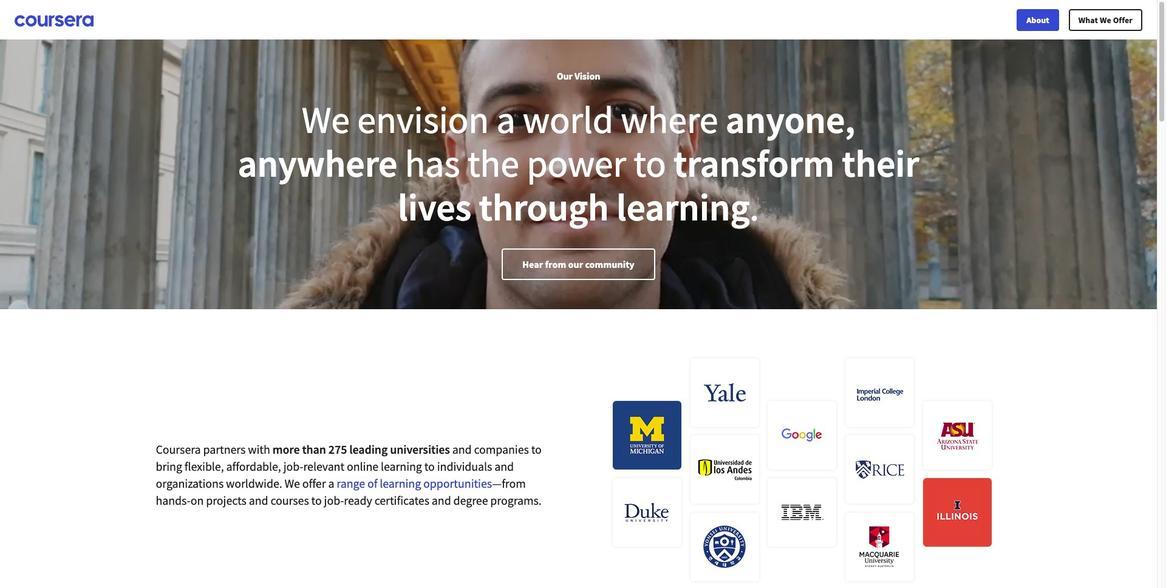 Task type: locate. For each thing, give the bounding box(es) containing it.
universities
[[390, 441, 450, 457]]

and
[[452, 441, 472, 457], [495, 458, 514, 474], [249, 492, 268, 508], [432, 492, 451, 508]]

their
[[842, 140, 920, 187]]

world
[[523, 96, 614, 143]]

about link
[[1017, 9, 1059, 31]]

1 vertical spatial job-
[[324, 492, 344, 508]]

degree
[[454, 492, 488, 508]]

0 vertical spatial job-
[[284, 458, 303, 474]]

we envision a world where
[[302, 96, 726, 143]]

of
[[368, 475, 378, 491]]

coursera logo image
[[15, 15, 94, 27]]

—from hands-on projects and courses to job-ready certificates and degree programs.
[[156, 475, 542, 508]]

to
[[634, 140, 666, 187], [531, 441, 542, 457], [425, 458, 435, 474], [311, 492, 322, 508]]

power
[[527, 140, 626, 187]]

0 horizontal spatial job-
[[284, 458, 303, 474]]

offer
[[302, 475, 326, 491]]

affordable,
[[226, 458, 281, 474]]

range of learning opportunities link
[[337, 475, 492, 491]]

job- down more on the bottom left of the page
[[284, 458, 303, 474]]

a
[[497, 96, 516, 143], [328, 475, 334, 491]]

0 horizontal spatial a
[[328, 475, 334, 491]]

job-
[[284, 458, 303, 474], [324, 492, 344, 508]]

programs.
[[491, 492, 542, 508]]

1 horizontal spatial job-
[[324, 492, 344, 508]]

we
[[1100, 14, 1112, 25], [302, 96, 350, 143], [285, 475, 300, 491]]

has
[[405, 140, 460, 187]]

—from
[[492, 475, 526, 491]]

through
[[479, 183, 609, 231]]

1 horizontal spatial a
[[497, 96, 516, 143]]

with
[[248, 441, 270, 457]]

learning inside the and companies to bring flexible, affordable, job-relevant online learning to individuals and organizations worldwide. we offer a
[[381, 458, 422, 474]]

275
[[329, 441, 347, 457]]

we inside the and companies to bring flexible, affordable, job-relevant online learning to individuals and organizations worldwide. we offer a
[[285, 475, 300, 491]]

leading
[[349, 441, 388, 457]]

0 vertical spatial learning
[[617, 183, 750, 231]]

companies
[[474, 441, 529, 457]]

our
[[557, 70, 573, 82]]

job- inside the and companies to bring flexible, affordable, job-relevant online learning to individuals and organizations worldwide. we offer a
[[284, 458, 303, 474]]

coursera partners with more than 275 leading universities
[[156, 441, 450, 457]]

0 vertical spatial we
[[1100, 14, 1112, 25]]

flexible,
[[185, 458, 224, 474]]

transform their lives through learning
[[398, 140, 920, 231]]

coursera partners image
[[603, 338, 1002, 588]]

what we offer
[[1079, 14, 1133, 25]]

about
[[1027, 14, 1050, 25]]

to inside —from hands-on projects and courses to job-ready certificates and degree programs.
[[311, 492, 322, 508]]

certificates
[[375, 492, 430, 508]]

than
[[302, 441, 326, 457]]

job- inside —from hands-on projects and courses to job-ready certificates and degree programs.
[[324, 492, 344, 508]]

2 vertical spatial we
[[285, 475, 300, 491]]

projects
[[206, 492, 247, 508]]

hear
[[523, 258, 543, 270]]

offer
[[1114, 14, 1133, 25]]

1 vertical spatial learning
[[381, 458, 422, 474]]

bring
[[156, 458, 182, 474]]

hands-
[[156, 492, 191, 508]]

what we offer button
[[1069, 9, 1143, 31]]

0 horizontal spatial we
[[285, 475, 300, 491]]

1 vertical spatial a
[[328, 475, 334, 491]]

job- down range at the bottom of the page
[[324, 492, 344, 508]]

ready
[[344, 492, 372, 508]]

1 horizontal spatial we
[[302, 96, 350, 143]]

2 horizontal spatial we
[[1100, 14, 1112, 25]]

learning
[[617, 183, 750, 231], [381, 458, 422, 474], [380, 475, 421, 491]]

on
[[191, 492, 204, 508]]

range of learning opportunities
[[337, 475, 492, 491]]



Task type: vqa. For each thing, say whether or not it's contained in the screenshot.
the bottom Abu
no



Task type: describe. For each thing, give the bounding box(es) containing it.
relevant
[[303, 458, 345, 474]]

individuals
[[437, 458, 492, 474]]

envision
[[357, 96, 489, 143]]

worldwide.
[[226, 475, 282, 491]]

.
[[750, 183, 759, 231]]

coursera
[[156, 441, 201, 457]]

and companies to bring flexible, affordable, job-relevant online learning to individuals and organizations worldwide. we offer a
[[156, 441, 542, 491]]

2 vertical spatial learning
[[380, 475, 421, 491]]

and down worldwide.
[[249, 492, 268, 508]]

about button
[[1017, 9, 1059, 31]]

what we offer link
[[1069, 9, 1143, 31]]

vision
[[575, 70, 600, 82]]

what
[[1079, 14, 1099, 25]]

more
[[273, 441, 300, 457]]

courses
[[271, 492, 309, 508]]

and down "opportunities"
[[432, 492, 451, 508]]

hear from our community button
[[502, 249, 655, 280]]

lives
[[398, 183, 472, 231]]

community
[[585, 258, 635, 270]]

opportunities
[[424, 475, 492, 491]]

anywhere
[[238, 140, 398, 187]]

we inside button
[[1100, 14, 1112, 25]]

anyone,
[[726, 96, 856, 143]]

anyone, anywhere
[[238, 96, 856, 187]]

transform
[[674, 140, 835, 187]]

range
[[337, 475, 365, 491]]

organizations
[[156, 475, 224, 491]]

online
[[347, 458, 379, 474]]

1 vertical spatial we
[[302, 96, 350, 143]]

our vision
[[557, 70, 600, 82]]

from
[[545, 258, 566, 270]]

hear from our community
[[523, 258, 635, 270]]

learning inside transform their lives through learning
[[617, 183, 750, 231]]

the
[[468, 140, 519, 187]]

has the power to
[[398, 140, 674, 187]]

where
[[621, 96, 718, 143]]

our
[[568, 258, 583, 270]]

partners
[[203, 441, 246, 457]]

and down companies
[[495, 458, 514, 474]]

and up individuals
[[452, 441, 472, 457]]

0 vertical spatial a
[[497, 96, 516, 143]]

a inside the and companies to bring flexible, affordable, job-relevant online learning to individuals and organizations worldwide. we offer a
[[328, 475, 334, 491]]



